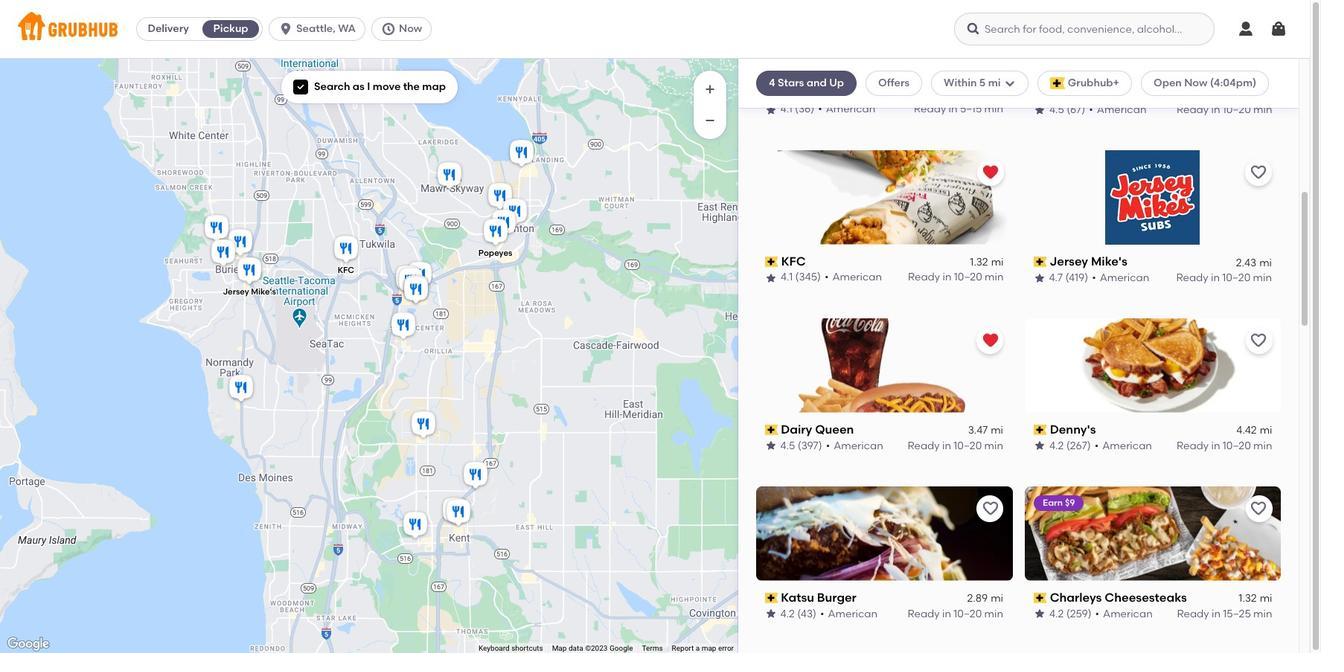 Task type: describe. For each thing, give the bounding box(es) containing it.
ready in 10–20 min for dairy queen
[[909, 440, 1004, 452]]

1.32 for kfc
[[971, 256, 989, 269]]

10–20 for katsu burger
[[955, 608, 983, 621]]

popeyes kfc
[[338, 249, 513, 276]]

4.5 for taqueria la rancherita
[[1050, 103, 1065, 116]]

mi for cheesesteaks
[[1260, 593, 1273, 605]]

wa
[[338, 22, 356, 35]]

pizza hut image
[[486, 181, 515, 214]]

denny's logo image
[[1025, 319, 1282, 413]]

subway® image
[[401, 510, 430, 543]]

google image
[[4, 635, 53, 654]]

4.2 (259)
[[1050, 608, 1092, 621]]

papa johns image
[[226, 373, 256, 406]]

1.32 for charleys cheesesteaks
[[1239, 593, 1257, 605]]

• for sharetea plus tukwila
[[819, 103, 823, 116]]

1.32 mi for charleys cheesesteaks
[[1239, 593, 1273, 605]]

min for dairy queen
[[985, 440, 1004, 452]]

ready for dairy queen
[[909, 440, 941, 452]]

1.58 mi
[[970, 88, 1004, 101]]

and
[[807, 77, 827, 89]]

1.32 mi for kfc
[[971, 256, 1004, 269]]

• american for sharetea plus tukwila
[[819, 103, 876, 116]]

applebee's image
[[389, 311, 419, 343]]

• american for jersey mike's
[[1093, 271, 1150, 284]]

• american for kfc
[[825, 271, 883, 284]]

american for katsu burger
[[829, 608, 879, 621]]

search
[[314, 80, 350, 93]]

jersey mike's image
[[235, 255, 264, 288]]

10–20 for taqueria la rancherita
[[1223, 103, 1251, 116]]

now button
[[372, 17, 438, 41]]

katsu
[[782, 591, 815, 605]]

cheesesteaks
[[1105, 591, 1187, 605]]

4.7 (419)
[[1050, 271, 1089, 284]]

google
[[610, 645, 633, 653]]

within
[[944, 77, 978, 89]]

ready in 10–20 min for jersey mike's
[[1177, 271, 1273, 284]]

svg image for seattle, wa
[[279, 22, 294, 36]]

3.70 mi
[[1237, 88, 1273, 101]]

in for denny's
[[1212, 440, 1221, 452]]

within 5 mi
[[944, 77, 1001, 89]]

4.5 (397)
[[781, 440, 823, 452]]

3.47 mi
[[969, 425, 1004, 437]]

10–20 for dairy queen
[[955, 440, 983, 452]]

(43)
[[798, 608, 817, 621]]

0 vertical spatial jersey mike's
[[1050, 255, 1128, 269]]

open
[[1154, 77, 1183, 89]]

mi for mike's
[[1260, 256, 1273, 269]]

min for jersey mike's
[[1254, 271, 1273, 284]]

keyboard shortcuts
[[479, 645, 543, 653]]

4.1 for kfc
[[781, 271, 793, 284]]

salty blue image
[[500, 197, 530, 229]]

ready in 5–15 min
[[915, 103, 1004, 116]]

4.2 for denny's
[[1050, 440, 1064, 452]]

(267)
[[1067, 440, 1091, 452]]

10–20 for jersey mike's
[[1223, 271, 1251, 284]]

saved restaurant button for kfc
[[977, 159, 1004, 186]]

save this restaurant button for denny's
[[1246, 328, 1273, 354]]

15–25
[[1224, 608, 1251, 621]]

ready in 15–25 min
[[1177, 608, 1273, 621]]

panera bread image
[[440, 496, 470, 529]]

ivar's seafood bar image
[[226, 227, 255, 260]]

sharetea plus tukwila
[[782, 86, 910, 101]]

10–20 for denny's
[[1223, 440, 1251, 452]]

charleys cheesesteaks logo image
[[1025, 487, 1282, 581]]

american for sharetea plus tukwila
[[827, 103, 876, 116]]

kfc inside "popeyes kfc"
[[338, 266, 355, 276]]

taqueria la rancherita image
[[489, 208, 519, 241]]

i
[[367, 80, 370, 93]]

katsu burger
[[782, 591, 857, 605]]

5
[[980, 77, 986, 89]]

data
[[569, 645, 584, 653]]

svg image up within 5 mi
[[967, 22, 982, 36]]

in for kfc
[[943, 271, 952, 284]]

subscription pass image for jersey mike's
[[1034, 257, 1047, 267]]

move
[[373, 80, 401, 93]]

rancherita
[[1119, 86, 1181, 101]]

2.43 mi
[[1237, 256, 1273, 269]]

open now (4:04pm)
[[1154, 77, 1257, 89]]

4 stars and up
[[769, 77, 845, 89]]

• for denny's
[[1095, 440, 1099, 452]]

ready for charleys cheesesteaks
[[1177, 608, 1210, 621]]

plus icon image
[[703, 82, 718, 97]]

report a map error
[[672, 645, 734, 653]]

1.58
[[970, 88, 989, 101]]

4.1 for sharetea plus tukwila
[[781, 103, 793, 116]]

• for katsu burger
[[821, 608, 825, 621]]

terms
[[642, 645, 663, 653]]

4.5 for dairy queen
[[781, 440, 796, 452]]

mi for burger
[[992, 593, 1004, 605]]

ready in 10–20 min for denny's
[[1177, 440, 1273, 452]]

popeyes image
[[481, 217, 511, 249]]

denny's image
[[461, 460, 491, 493]]

keyboard
[[479, 645, 510, 653]]

save this restaurant image for jersey mike's
[[1250, 164, 1268, 182]]

2.43
[[1237, 256, 1257, 269]]

(419)
[[1066, 271, 1089, 284]]

mike's inside map region
[[251, 288, 276, 297]]

Search for food, convenience, alcohol... search field
[[955, 13, 1215, 45]]

red robin image
[[507, 138, 537, 171]]

1 vertical spatial now
[[1185, 77, 1208, 89]]

dairy queen image
[[202, 213, 232, 246]]

ready for kfc
[[909, 271, 941, 284]]

subscription pass image for taqueria la rancherita
[[1034, 89, 1047, 99]]

seattle,
[[296, 22, 336, 35]]

charleys
[[1050, 591, 1102, 605]]

stars
[[778, 77, 805, 89]]

star icon image for katsu burger
[[766, 609, 778, 621]]

up
[[830, 77, 845, 89]]

sharetea plus tukwila image
[[405, 260, 435, 293]]

error
[[719, 645, 734, 653]]

american for jersey mike's
[[1100, 271, 1150, 284]]

now inside "button"
[[399, 22, 422, 35]]

in for katsu burger
[[943, 608, 952, 621]]

3.47
[[969, 425, 989, 437]]

kfc logo image
[[757, 150, 1013, 245]]

• for taqueria la rancherita
[[1089, 103, 1094, 116]]

4.5 (67)
[[1050, 103, 1086, 116]]

denny's
[[1050, 423, 1096, 437]]

delivery
[[148, 22, 189, 35]]

tukwila
[[865, 86, 910, 101]]

map region
[[0, 0, 795, 654]]

jersey mike's logo image
[[1106, 150, 1201, 245]]

saved restaurant image
[[982, 332, 1000, 350]]

subscription pass image for katsu burger
[[766, 594, 779, 604]]

in for sharetea plus tukwila
[[950, 103, 959, 116]]

in for jersey mike's
[[1212, 271, 1221, 284]]

plus
[[839, 86, 863, 101]]

4.7
[[1050, 271, 1064, 284]]

svg image right 1.58 mi
[[1004, 78, 1016, 89]]

la
[[1105, 86, 1116, 101]]

report a map error link
[[672, 645, 734, 653]]



Task type: vqa. For each thing, say whether or not it's contained in the screenshot.


Task type: locate. For each thing, give the bounding box(es) containing it.
1 4.1 from the top
[[781, 103, 793, 116]]

$9
[[1065, 498, 1075, 508]]

save this restaurant button for katsu burger
[[977, 496, 1004, 523]]

1 vertical spatial 1.32 mi
[[1239, 593, 1273, 605]]

ready in 10–20 min down 3.70
[[1177, 103, 1273, 116]]

kfc left the charleys cheesesteaks icon
[[338, 266, 355, 276]]

10–20 for kfc
[[955, 271, 983, 284]]

1 vertical spatial 4.1
[[781, 271, 793, 284]]

kfc image
[[331, 234, 361, 267]]

(345)
[[796, 271, 821, 284]]

1 vertical spatial 1.32
[[1239, 593, 1257, 605]]

svg image
[[1238, 20, 1256, 38], [1271, 20, 1288, 38], [381, 22, 396, 36], [967, 22, 982, 36], [1004, 78, 1016, 89]]

earn $9
[[1043, 498, 1075, 508]]

• right (43)
[[821, 608, 825, 621]]

svg image left search
[[296, 83, 305, 92]]

• american down taqueria la rancherita
[[1089, 103, 1147, 116]]

keyboard shortcuts button
[[479, 644, 543, 654]]

min down 1.58 mi
[[985, 103, 1004, 116]]

ready for denny's
[[1177, 440, 1209, 452]]

• american down queen
[[827, 440, 884, 452]]

min right 15–25
[[1254, 608, 1273, 621]]

taqueria la rancherita
[[1050, 86, 1181, 101]]

grubhub+
[[1069, 77, 1120, 89]]

min for katsu burger
[[985, 608, 1004, 621]]

map
[[552, 645, 567, 653]]

subscription pass image for dairy queen
[[766, 425, 779, 436]]

star icon image for charleys cheesesteaks
[[1034, 609, 1046, 621]]

min down 3.47 mi
[[985, 440, 1004, 452]]

2.89
[[968, 593, 989, 605]]

• american
[[819, 103, 876, 116], [1089, 103, 1147, 116], [825, 271, 883, 284], [1093, 271, 1150, 284], [827, 440, 884, 452], [1095, 440, 1152, 452], [821, 608, 879, 621], [1096, 608, 1153, 621]]

• american down burger at the bottom of page
[[821, 608, 879, 621]]

terms link
[[642, 645, 663, 653]]

jersey mike's
[[1050, 255, 1128, 269], [223, 288, 276, 297]]

delivery button
[[137, 17, 200, 41]]

• for dairy queen
[[827, 440, 831, 452]]

american down charleys cheesesteaks
[[1103, 608, 1153, 621]]

american for kfc
[[833, 271, 883, 284]]

• right (259)
[[1096, 608, 1100, 621]]

svg image up (4:04pm) at the top
[[1238, 20, 1256, 38]]

star icon image for kfc
[[766, 272, 778, 284]]

star icon image for taqueria la rancherita
[[1034, 104, 1046, 116]]

4.1 left (345)
[[781, 271, 793, 284]]

min for sharetea plus tukwila
[[985, 103, 1004, 116]]

4.1
[[781, 103, 793, 116], [781, 271, 793, 284]]

jersey mike's up (419)
[[1050, 255, 1128, 269]]

ready for taqueria la rancherita
[[1177, 103, 1209, 116]]

saved restaurant button for dairy queen
[[977, 328, 1004, 354]]

katsu burger logo image
[[757, 487, 1013, 581]]

duke's seafood image
[[444, 497, 474, 530]]

1.32 mi
[[971, 256, 1004, 269], [1239, 593, 1273, 605]]

0 horizontal spatial 4.5
[[781, 440, 796, 452]]

star icon image for sharetea plus tukwila
[[766, 104, 778, 116]]

1 vertical spatial svg image
[[296, 83, 305, 92]]

0 vertical spatial jersey
[[1050, 255, 1089, 269]]

american down taqueria la rancherita
[[1097, 103, 1147, 116]]

charleys cheesesteaks image
[[393, 264, 423, 296]]

0 vertical spatial 1.32
[[971, 256, 989, 269]]

• american for katsu burger
[[821, 608, 879, 621]]

star icon image left '4.5 (67)' on the top right
[[1034, 104, 1046, 116]]

min for denny's
[[1254, 440, 1273, 452]]

0 vertical spatial now
[[399, 22, 422, 35]]

american down burger at the bottom of page
[[829, 608, 879, 621]]

0 horizontal spatial jersey mike's
[[223, 288, 276, 297]]

0 horizontal spatial map
[[423, 80, 446, 93]]

ready in 10–20 min up saved restaurant icon
[[909, 271, 1004, 284]]

10–20 down '2.89'
[[955, 608, 983, 621]]

charleys cheesesteaks
[[1050, 591, 1187, 605]]

star icon image left 4.5 (397)
[[766, 441, 778, 452]]

(259)
[[1067, 608, 1092, 621]]

0 vertical spatial saved restaurant button
[[977, 159, 1004, 186]]

4.2 left (259)
[[1050, 608, 1064, 621]]

a
[[696, 645, 700, 653]]

subscription pass image for kfc
[[766, 257, 779, 267]]

mi for plus
[[992, 88, 1004, 101]]

ready for sharetea plus tukwila
[[915, 103, 947, 116]]

4.5
[[1050, 103, 1065, 116], [781, 440, 796, 452]]

svg image inside seattle, wa button
[[279, 22, 294, 36]]

• american right (267)
[[1095, 440, 1152, 452]]

subscription pass image
[[766, 257, 779, 267], [766, 425, 779, 436], [1034, 425, 1047, 436], [1034, 594, 1047, 604]]

svg image inside now "button"
[[381, 22, 396, 36]]

search as i move the map
[[314, 80, 446, 93]]

1 horizontal spatial kfc
[[782, 255, 806, 269]]

4.2 down katsu
[[781, 608, 796, 621]]

save this restaurant image for denny's
[[1250, 332, 1268, 350]]

star icon image left 4.2 (259)
[[1034, 609, 1046, 621]]

mi for queen
[[992, 425, 1004, 437]]

©2023
[[585, 645, 608, 653]]

(397)
[[799, 440, 823, 452]]

american right (345)
[[833, 271, 883, 284]]

0 horizontal spatial svg image
[[279, 22, 294, 36]]

• for charleys cheesesteaks
[[1096, 608, 1100, 621]]

offers
[[879, 77, 910, 89]]

0 horizontal spatial mike's
[[251, 288, 276, 297]]

ready in 10–20 min for taqueria la rancherita
[[1177, 103, 1273, 116]]

american down plus
[[827, 103, 876, 116]]

1 horizontal spatial now
[[1185, 77, 1208, 89]]

jersey mike's inside map region
[[223, 288, 276, 297]]

patty's eggnest image
[[401, 275, 431, 308]]

0 vertical spatial map
[[423, 80, 446, 93]]

min for charleys cheesesteaks
[[1254, 608, 1273, 621]]

•
[[819, 103, 823, 116], [1089, 103, 1094, 116], [825, 271, 829, 284], [1093, 271, 1097, 284], [827, 440, 831, 452], [1095, 440, 1099, 452], [821, 608, 825, 621], [1096, 608, 1100, 621]]

• american for dairy queen
[[827, 440, 884, 452]]

0 horizontal spatial jersey
[[223, 288, 249, 297]]

save this restaurant image
[[1250, 164, 1268, 182], [1250, 332, 1268, 350], [982, 500, 1000, 518], [1250, 500, 1268, 518]]

4.2 (43)
[[781, 608, 817, 621]]

• american down sharetea plus tukwila
[[819, 103, 876, 116]]

2.89 mi
[[968, 593, 1004, 605]]

1 vertical spatial 4.5
[[781, 440, 796, 452]]

jersey down now make me a sandwich image
[[223, 288, 249, 297]]

• for jersey mike's
[[1093, 271, 1097, 284]]

4.42
[[1237, 425, 1257, 437]]

svg image up 3.70 mi
[[1271, 20, 1288, 38]]

kfc
[[782, 255, 806, 269], [338, 266, 355, 276]]

map right the
[[423, 80, 446, 93]]

corner bakery image
[[401, 273, 431, 306]]

american right (419)
[[1100, 271, 1150, 284]]

10–20 down 2.43
[[1223, 271, 1251, 284]]

4.2
[[1050, 440, 1064, 452], [781, 608, 796, 621], [1050, 608, 1064, 621]]

ready in 10–20 min down 2.43
[[1177, 271, 1273, 284]]

0 vertical spatial 4.1
[[781, 103, 793, 116]]

star icon image for jersey mike's
[[1034, 272, 1046, 284]]

earn
[[1043, 498, 1063, 508]]

burger
[[818, 591, 857, 605]]

4.5 down dairy
[[781, 440, 796, 452]]

4.42 mi
[[1237, 425, 1273, 437]]

subscription pass image for sharetea plus tukwila
[[766, 89, 779, 99]]

in for charleys cheesesteaks
[[1212, 608, 1221, 621]]

subscription pass image for charleys cheesesteaks
[[1034, 594, 1047, 604]]

min for kfc
[[985, 271, 1004, 284]]

map data ©2023 google
[[552, 645, 633, 653]]

1 vertical spatial map
[[702, 645, 717, 653]]

pickup button
[[200, 17, 262, 41]]

1.32
[[971, 256, 989, 269], [1239, 593, 1257, 605]]

in for taqueria la rancherita
[[1212, 103, 1221, 116]]

min down 2.43 mi
[[1254, 271, 1273, 284]]

(67)
[[1067, 103, 1086, 116]]

katsu burger image
[[409, 410, 439, 442]]

min
[[985, 103, 1004, 116], [1254, 103, 1273, 116], [985, 271, 1004, 284], [1254, 271, 1273, 284], [985, 440, 1004, 452], [1254, 440, 1273, 452], [985, 608, 1004, 621], [1254, 608, 1273, 621]]

• right (67)
[[1089, 103, 1094, 116]]

4.2 left (267)
[[1050, 440, 1064, 452]]

10–20 down 4.42
[[1223, 440, 1251, 452]]

• right (345)
[[825, 271, 829, 284]]

star icon image left 4.2 (43)
[[766, 609, 778, 621]]

star icon image left 4.1 (36)
[[766, 104, 778, 116]]

mi for la
[[1260, 88, 1273, 101]]

5–15
[[961, 103, 983, 116]]

0 horizontal spatial kfc
[[338, 266, 355, 276]]

0 vertical spatial 1.32 mi
[[971, 256, 1004, 269]]

1 horizontal spatial mike's
[[1092, 255, 1128, 269]]

the
[[403, 80, 420, 93]]

4.2 for katsu burger
[[781, 608, 796, 621]]

now up the
[[399, 22, 422, 35]]

taqueria
[[1050, 86, 1102, 101]]

minus icon image
[[703, 113, 718, 128]]

0 horizontal spatial 1.32 mi
[[971, 256, 1004, 269]]

4.1 (36)
[[781, 103, 815, 116]]

map right a
[[702, 645, 717, 653]]

1 horizontal spatial map
[[702, 645, 717, 653]]

now right open
[[1185, 77, 1208, 89]]

in
[[950, 103, 959, 116], [1212, 103, 1221, 116], [943, 271, 952, 284], [1212, 271, 1221, 284], [943, 440, 952, 452], [1212, 440, 1221, 452], [943, 608, 952, 621], [1212, 608, 1221, 621]]

4.5 left (67)
[[1050, 103, 1065, 116]]

0 vertical spatial svg image
[[279, 22, 294, 36]]

• american right (345)
[[825, 271, 883, 284]]

as
[[353, 80, 365, 93]]

american for denny's
[[1103, 440, 1152, 452]]

subscription pass image
[[766, 89, 779, 99], [1034, 89, 1047, 99], [1034, 257, 1047, 267], [766, 594, 779, 604]]

0 horizontal spatial now
[[399, 22, 422, 35]]

1 vertical spatial jersey
[[223, 288, 249, 297]]

jersey mike's down now make me a sandwich image
[[223, 288, 276, 297]]

min left the 4.7
[[985, 271, 1004, 284]]

popeyes
[[479, 249, 513, 259]]

report
[[672, 645, 694, 653]]

svg image for search as i move the map
[[296, 83, 305, 92]]

ready in 10–20 min down '2.89'
[[909, 608, 1004, 621]]

10–20 down 3.47
[[955, 440, 983, 452]]

save this restaurant image for katsu burger
[[982, 500, 1000, 518]]

queen
[[816, 423, 855, 437]]

svg image left seattle, on the left of page
[[279, 22, 294, 36]]

mike's
[[1092, 255, 1128, 269], [251, 288, 276, 297]]

ready for jersey mike's
[[1177, 271, 1209, 284]]

pickup
[[213, 22, 248, 35]]

main navigation navigation
[[0, 0, 1311, 59]]

1 horizontal spatial 4.5
[[1050, 103, 1065, 116]]

star icon image
[[766, 104, 778, 116], [1034, 104, 1046, 116], [766, 272, 778, 284], [1034, 272, 1046, 284], [766, 441, 778, 452], [1034, 441, 1046, 452], [766, 609, 778, 621], [1034, 609, 1046, 621]]

0 horizontal spatial 1.32
[[971, 256, 989, 269]]

jersey up 4.7 (419)
[[1050, 255, 1089, 269]]

min down 3.70 mi
[[1254, 103, 1273, 116]]

1 horizontal spatial 1.32
[[1239, 593, 1257, 605]]

jersey inside map region
[[223, 288, 249, 297]]

kfc up 4.1 (345) at the right of page
[[782, 255, 806, 269]]

• american for denny's
[[1095, 440, 1152, 452]]

american for charleys cheesesteaks
[[1103, 608, 1153, 621]]

star icon image left 4.2 (267) at the bottom right of page
[[1034, 441, 1046, 452]]

10–20 up saved restaurant icon
[[955, 271, 983, 284]]

10–20 down 3.70
[[1223, 103, 1251, 116]]

american for dairy queen
[[835, 440, 884, 452]]

4
[[769, 77, 776, 89]]

min down 4.42 mi
[[1254, 440, 1273, 452]]

now make me a sandwich image
[[209, 238, 238, 270]]

dairy queen logo image
[[757, 319, 1013, 413]]

american down queen
[[835, 440, 884, 452]]

4.1 (345)
[[781, 271, 821, 284]]

american
[[827, 103, 876, 116], [1097, 103, 1147, 116], [833, 271, 883, 284], [1100, 271, 1150, 284], [835, 440, 884, 452], [1103, 440, 1152, 452], [829, 608, 879, 621], [1103, 608, 1153, 621]]

star icon image for dairy queen
[[766, 441, 778, 452]]

star icon image for denny's
[[1034, 441, 1046, 452]]

• right (419)
[[1093, 271, 1097, 284]]

• american right (419)
[[1093, 271, 1150, 284]]

ready for katsu burger
[[909, 608, 941, 621]]

svg image right wa
[[381, 22, 396, 36]]

save this restaurant button for jersey mike's
[[1246, 159, 1273, 186]]

1 saved restaurant button from the top
[[977, 159, 1004, 186]]

(36)
[[796, 103, 815, 116]]

now
[[399, 22, 422, 35], [1185, 77, 1208, 89]]

1 vertical spatial saved restaurant button
[[977, 328, 1004, 354]]

seattle, wa
[[296, 22, 356, 35]]

ready in 10–20 min for katsu burger
[[909, 608, 1004, 621]]

angel city deli image
[[435, 160, 465, 193]]

ready in 10–20 min down 4.42
[[1177, 440, 1273, 452]]

saved restaurant image
[[982, 164, 1000, 182]]

• american for taqueria la rancherita
[[1089, 103, 1147, 116]]

3.70
[[1237, 88, 1257, 101]]

min for taqueria la rancherita
[[1254, 103, 1273, 116]]

4.2 (267)
[[1050, 440, 1091, 452]]

ready in 10–20 min down 3.47
[[909, 440, 1004, 452]]

4.2 for charleys cheesesteaks
[[1050, 608, 1064, 621]]

• american for charleys cheesesteaks
[[1096, 608, 1153, 621]]

star icon image left 4.1 (345) at the right of page
[[766, 272, 778, 284]]

(4:04pm)
[[1211, 77, 1257, 89]]

2 saved restaurant button from the top
[[977, 328, 1004, 354]]

• american down charleys cheesesteaks
[[1096, 608, 1153, 621]]

bj's restaurant & brewhouse image
[[396, 266, 426, 299]]

star icon image left the 4.7
[[1034, 272, 1046, 284]]

• down queen
[[827, 440, 831, 452]]

ready in 10–20 min for kfc
[[909, 271, 1004, 284]]

min down "2.89 mi"
[[985, 608, 1004, 621]]

1 horizontal spatial jersey mike's
[[1050, 255, 1128, 269]]

0 vertical spatial 4.5
[[1050, 103, 1065, 116]]

1 vertical spatial jersey mike's
[[223, 288, 276, 297]]

0 vertical spatial mike's
[[1092, 255, 1128, 269]]

american right (267)
[[1103, 440, 1152, 452]]

american for taqueria la rancherita
[[1097, 103, 1147, 116]]

in for dairy queen
[[943, 440, 952, 452]]

• right (267)
[[1095, 440, 1099, 452]]

• for kfc
[[825, 271, 829, 284]]

subscription pass image for denny's
[[1034, 425, 1047, 436]]

• right (36)
[[819, 103, 823, 116]]

1 horizontal spatial jersey
[[1050, 255, 1089, 269]]

map
[[423, 80, 446, 93], [702, 645, 717, 653]]

save this restaurant button for sharetea plus tukwila
[[977, 0, 1004, 18]]

4.1 left (36)
[[781, 103, 793, 116]]

dairy queen
[[782, 423, 855, 437]]

svg image
[[279, 22, 294, 36], [296, 83, 305, 92]]

1 horizontal spatial 1.32 mi
[[1239, 593, 1273, 605]]

grubhub plus flag logo image
[[1051, 78, 1066, 89]]

1 horizontal spatial svg image
[[296, 83, 305, 92]]

seattle, wa button
[[269, 17, 372, 41]]

shortcuts
[[512, 645, 543, 653]]

sharetea
[[782, 86, 836, 101]]

1 vertical spatial mike's
[[251, 288, 276, 297]]

dairy
[[782, 423, 813, 437]]

save this restaurant image
[[982, 0, 1000, 13]]

2 4.1 from the top
[[781, 271, 793, 284]]

mi
[[989, 77, 1001, 89], [992, 88, 1004, 101], [1260, 88, 1273, 101], [992, 256, 1004, 269], [1260, 256, 1273, 269], [992, 425, 1004, 437], [1260, 425, 1273, 437], [992, 593, 1004, 605], [1260, 593, 1273, 605]]



